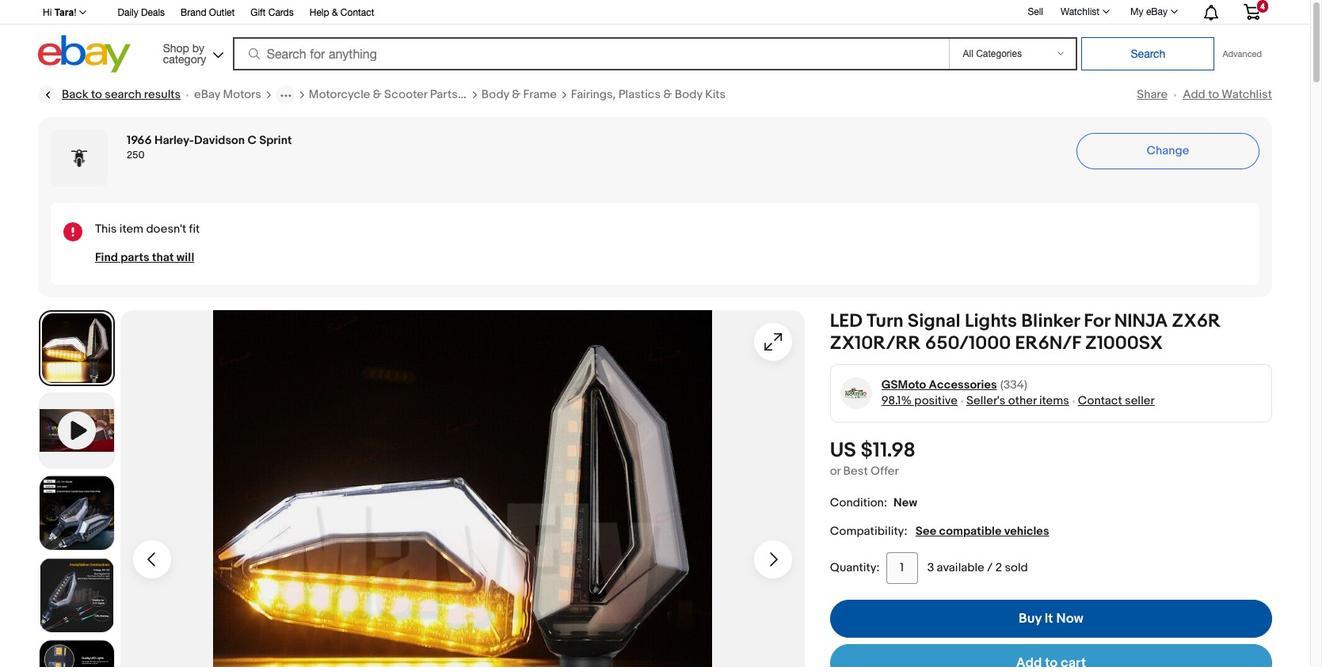 Task type: describe. For each thing, give the bounding box(es) containing it.
body & frame link
[[482, 87, 557, 103]]

now
[[1056, 612, 1084, 627]]

& for body
[[512, 87, 521, 102]]

body & frame
[[482, 87, 557, 102]]

my ebay link
[[1122, 2, 1185, 21]]

see
[[916, 524, 937, 539]]

98.1% positive
[[882, 394, 958, 409]]

my ebay
[[1131, 6, 1168, 17]]

body inside "fairings, plastics & body kits" link
[[675, 87, 703, 102]]

see compatible vehicles link
[[916, 524, 1049, 539]]

watchlist link
[[1052, 2, 1117, 21]]

to for back
[[91, 87, 102, 102]]

seller's other items
[[966, 394, 1069, 409]]

1 horizontal spatial contact
[[1078, 394, 1122, 409]]

Quantity: text field
[[886, 553, 918, 585]]

vehicles
[[1004, 524, 1049, 539]]

led turn signal lights blinker for ninja zx6r zx10r/rr 650/1000 er6n/f z1000sx - picture 1 of 9 image
[[120, 311, 805, 668]]

brand outlet
[[181, 7, 235, 18]]

region containing this item doesn't fit
[[51, 203, 1260, 285]]

new
[[894, 496, 917, 511]]

see compatible vehicles
[[916, 524, 1049, 539]]

ninja
[[1114, 311, 1168, 333]]

c
[[248, 133, 257, 148]]

ebay inside my ebay link
[[1146, 6, 1168, 17]]

fairings, plastics & body kits
[[571, 87, 726, 102]]

scooter
[[384, 87, 427, 102]]

for
[[1084, 311, 1110, 333]]

led turn signal lights blinker for ninja zx6r zx10r/rr 650/1000 er6n/f z1000sx
[[830, 311, 1221, 355]]

cards
[[268, 7, 294, 18]]

& for motorcycle
[[373, 87, 382, 102]]

98.1%
[[882, 394, 912, 409]]

compatible
[[939, 524, 1002, 539]]

this
[[95, 222, 117, 237]]

gsmoto accessories (334)
[[882, 378, 1027, 393]]

to for add
[[1208, 87, 1219, 102]]

compatibility:
[[830, 524, 908, 539]]

picture 2 of 9 image
[[40, 476, 114, 551]]

positive
[[914, 394, 958, 409]]

& right plastics
[[663, 87, 672, 102]]

daily deals
[[118, 7, 165, 18]]

category
[[163, 53, 206, 65]]

account navigation
[[34, 0, 1272, 25]]

Search for anything text field
[[235, 39, 946, 69]]

change
[[1147, 143, 1189, 158]]

(334)
[[1000, 378, 1027, 393]]

picture 3 of 9 image
[[40, 559, 114, 633]]

signal
[[908, 311, 961, 333]]

blinker
[[1021, 311, 1080, 333]]

gift cards link
[[251, 5, 294, 22]]

motorcycle & scooter parts & accessories link
[[309, 87, 540, 103]]

frame
[[523, 87, 557, 102]]

or
[[830, 464, 841, 479]]

help & contact
[[310, 7, 374, 18]]

outlet
[[209, 7, 235, 18]]

doesn't
[[146, 222, 186, 237]]

daily deals link
[[118, 5, 165, 22]]

offer
[[871, 464, 899, 479]]

gsmoto accessories link
[[882, 378, 997, 394]]

davidson
[[194, 133, 245, 148]]

advanced
[[1223, 49, 1262, 59]]

650/1000
[[925, 333, 1011, 355]]

none submit inside shop by category banner
[[1082, 37, 1215, 71]]

lights
[[965, 311, 1017, 333]]

brand
[[181, 7, 206, 18]]

share
[[1137, 87, 1168, 102]]

back
[[62, 87, 88, 102]]

sell link
[[1021, 6, 1050, 17]]

available
[[937, 561, 985, 576]]

body inside body & frame link
[[482, 87, 509, 102]]

us
[[830, 439, 856, 463]]

1 horizontal spatial watchlist
[[1222, 87, 1272, 102]]

buy it now link
[[830, 600, 1272, 638]]

$11.98
[[861, 439, 916, 463]]

that
[[152, 250, 174, 265]]

3
[[927, 561, 934, 576]]

fit
[[189, 222, 200, 237]]

share button
[[1137, 87, 1168, 102]]



Task type: locate. For each thing, give the bounding box(es) containing it.
turn
[[867, 311, 904, 333]]

quantity:
[[830, 561, 880, 576]]

shop by category banner
[[34, 0, 1272, 77]]

&
[[332, 7, 338, 18], [373, 87, 382, 102], [460, 87, 469, 102], [512, 87, 521, 102], [663, 87, 672, 102]]

4 link
[[1234, 0, 1270, 23]]

1 horizontal spatial body
[[675, 87, 703, 102]]

& inside account navigation
[[332, 7, 338, 18]]

harley-
[[154, 133, 194, 148]]

watchlist right sell link
[[1061, 6, 1100, 17]]

1 vertical spatial accessories
[[929, 378, 997, 393]]

seller's
[[966, 394, 1006, 409]]

region
[[51, 203, 1260, 285]]

hi tara !
[[43, 7, 76, 18]]

accessories up 'seller's'
[[929, 378, 997, 393]]

0 vertical spatial ebay
[[1146, 6, 1168, 17]]

condition: new
[[830, 496, 917, 511]]

shop
[[163, 42, 189, 54]]

back to search results
[[62, 87, 181, 102]]

& right parts
[[460, 87, 469, 102]]

2
[[996, 561, 1002, 576]]

contact inside account navigation
[[341, 7, 374, 18]]

1 vertical spatial watchlist
[[1222, 87, 1272, 102]]

z1000sx
[[1085, 333, 1163, 355]]

to inside 'back to search results' link
[[91, 87, 102, 102]]

0 horizontal spatial body
[[482, 87, 509, 102]]

add
[[1183, 87, 1206, 102]]

2 body from the left
[[675, 87, 703, 102]]

this item doesn't fit
[[95, 222, 200, 237]]

by
[[192, 42, 204, 54]]

watchlist inside account navigation
[[1061, 6, 1100, 17]]

!
[[74, 7, 76, 18]]

hi
[[43, 7, 52, 18]]

sprint
[[259, 133, 292, 148]]

brand outlet link
[[181, 5, 235, 22]]

contact left 'seller'
[[1078, 394, 1122, 409]]

results
[[144, 87, 181, 102]]

ebay motors
[[194, 87, 261, 102]]

best
[[843, 464, 868, 479]]

seller
[[1125, 394, 1155, 409]]

help & contact link
[[310, 5, 374, 22]]

gift cards
[[251, 7, 294, 18]]

change button
[[1077, 133, 1260, 170]]

ebay left motors
[[194, 87, 220, 102]]

kits
[[705, 87, 726, 102]]

daily
[[118, 7, 138, 18]]

gsmoto
[[882, 378, 926, 393]]

0 vertical spatial contact
[[341, 7, 374, 18]]

other
[[1008, 394, 1037, 409]]

0 horizontal spatial to
[[91, 87, 102, 102]]

led
[[830, 311, 863, 333]]

fairings, plastics & body kits link
[[571, 87, 726, 103]]

fairings,
[[571, 87, 616, 102]]

body left kits
[[675, 87, 703, 102]]

to right add
[[1208, 87, 1219, 102]]

None submit
[[1082, 37, 1215, 71]]

seller's other items link
[[966, 394, 1069, 409]]

0 vertical spatial watchlist
[[1061, 6, 1100, 17]]

contact seller link
[[1078, 394, 1155, 409]]

sold
[[1005, 561, 1028, 576]]

1 horizontal spatial ebay
[[1146, 6, 1168, 17]]

sell
[[1028, 6, 1043, 17]]

1966 harley-davidson c sprint 250
[[127, 133, 292, 162]]

& left the frame
[[512, 87, 521, 102]]

find parts that will
[[95, 250, 194, 265]]

zx10r/rr
[[830, 333, 921, 355]]

0 horizontal spatial accessories
[[472, 87, 540, 102]]

accessories right parts
[[472, 87, 540, 102]]

1 horizontal spatial to
[[1208, 87, 1219, 102]]

buy
[[1019, 612, 1042, 627]]

1 vertical spatial contact
[[1078, 394, 1122, 409]]

ebay inside ebay motors link
[[194, 87, 220, 102]]

1 body from the left
[[482, 87, 509, 102]]

video 1 of 1 image
[[40, 394, 114, 468]]

to
[[91, 87, 102, 102], [1208, 87, 1219, 102]]

1 horizontal spatial accessories
[[929, 378, 997, 393]]

0 horizontal spatial ebay
[[194, 87, 220, 102]]

watchlist
[[1061, 6, 1100, 17], [1222, 87, 1272, 102]]

tara
[[54, 7, 74, 18]]

it
[[1045, 612, 1053, 627]]

0 horizontal spatial watchlist
[[1061, 6, 1100, 17]]

& for help
[[332, 7, 338, 18]]

item
[[119, 222, 143, 237]]

ebay right my
[[1146, 6, 1168, 17]]

98.1% positive link
[[882, 394, 958, 409]]

items
[[1039, 394, 1069, 409]]

to right back
[[91, 87, 102, 102]]

buy it now
[[1019, 612, 1084, 627]]

gift
[[251, 7, 266, 18]]

contact right help
[[341, 7, 374, 18]]

& right help
[[332, 7, 338, 18]]

accessories
[[472, 87, 540, 102], [929, 378, 997, 393]]

er6n/f
[[1015, 333, 1081, 355]]

contact
[[341, 7, 374, 18], [1078, 394, 1122, 409]]

1966
[[127, 133, 152, 148]]

advanced link
[[1215, 38, 1270, 70]]

3 available / 2 sold
[[927, 561, 1028, 576]]

find parts that will link
[[95, 250, 194, 265]]

& left scooter
[[373, 87, 382, 102]]

250
[[127, 149, 145, 162]]

0 horizontal spatial contact
[[341, 7, 374, 18]]

condition:
[[830, 496, 887, 511]]

picture 1 of 9 image
[[40, 312, 113, 385]]

parts
[[121, 250, 149, 265]]

zx6r
[[1172, 311, 1221, 333]]

contact seller
[[1078, 394, 1155, 409]]

watchlist down the advanced link
[[1222, 87, 1272, 102]]

help
[[310, 7, 329, 18]]

my
[[1131, 6, 1144, 17]]

deals
[[141, 7, 165, 18]]

shop by category button
[[156, 35, 227, 69]]

1 vertical spatial ebay
[[194, 87, 220, 102]]

gsmoto accessories image
[[840, 377, 872, 410]]

shop by category
[[163, 42, 206, 65]]

motorcycle
[[309, 87, 370, 102]]

motors
[[223, 87, 261, 102]]

add to watchlist link
[[1183, 87, 1272, 102]]

parts
[[430, 87, 458, 102]]

find
[[95, 250, 118, 265]]

accessories inside motorcycle & scooter parts & accessories link
[[472, 87, 540, 102]]

will
[[176, 250, 194, 265]]

body left the frame
[[482, 87, 509, 102]]

us $11.98 or best offer
[[830, 439, 916, 479]]

ebay motors link
[[194, 87, 261, 103]]

0 vertical spatial accessories
[[472, 87, 540, 102]]



Task type: vqa. For each thing, say whether or not it's contained in the screenshot.
Home & Garden on the left top of the page
no



